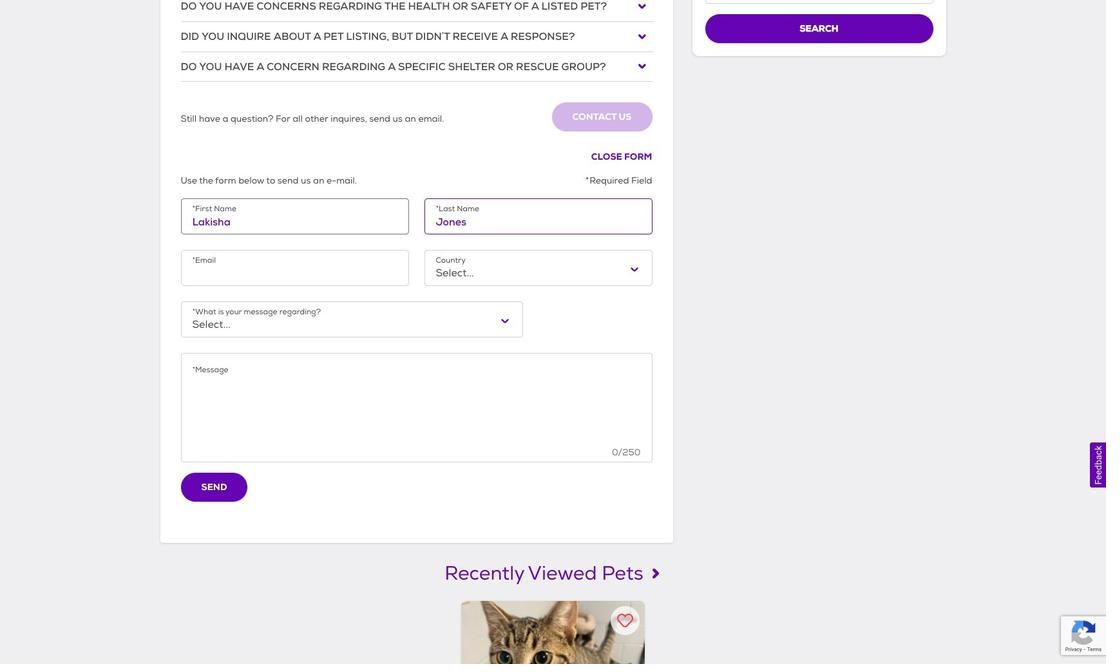 Task type: vqa. For each thing, say whether or not it's contained in the screenshot.
Dr Peanut Butter, Adoptable Pot Bellied, Adult Female Pot Bellied Mix, Tarentum, Pa. image
no



Task type: locate. For each thing, give the bounding box(es) containing it.
1 22512 image from the top
[[638, 33, 646, 40]]

None text field
[[705, 0, 933, 4], [192, 215, 397, 230], [436, 215, 641, 230], [705, 0, 933, 4], [192, 215, 397, 230], [436, 215, 641, 230]]

1 vertical spatial 22512 image
[[638, 63, 646, 70]]

None email field
[[192, 266, 397, 281]]

2 22512 image from the top
[[638, 63, 646, 70]]

0 vertical spatial 22512 image
[[638, 33, 646, 40]]

22512 image
[[638, 33, 646, 40], [638, 63, 646, 70]]

22512 image
[[638, 3, 646, 10]]



Task type: describe. For each thing, give the bounding box(es) containing it.
kiwi, adoptable, young female domestic short hair, in greenwood, ms. image
[[461, 601, 645, 664]]

favorite kiwi image
[[617, 613, 633, 629]]



